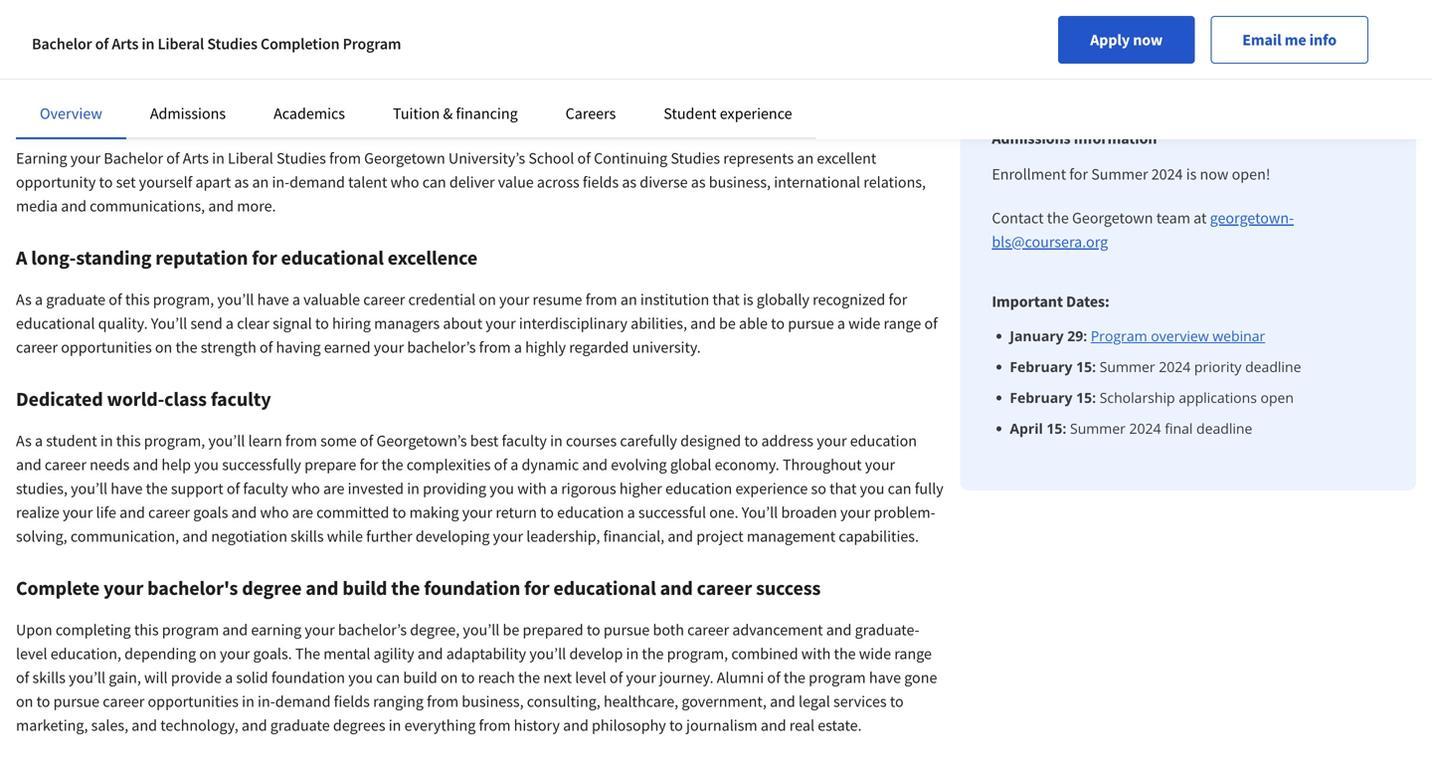 Task type: locate. For each thing, give the bounding box(es) containing it.
degree up earning
[[242, 576, 302, 601]]

you'll up "life"
[[71, 479, 108, 499]]

who
[[391, 172, 419, 192], [291, 479, 320, 499], [260, 503, 289, 522]]

bachelor's inside "upon completing this program and earning your bachelor's degree, you'll be prepared to pursue both career advancement and graduate- level education, depending on your goals. the ​​mental agility and adaptability you'll develop in the program, combined with the wide range of skills you'll gain, will provide a solid foundation you can build on to reach the next level of your journey. alumni of the program have gone on to pursue career opportunities in in-demand fields ranging from business, consulting, healthcare, government, and legal services to marketing, sales, and technology, and graduate degrees in everything from history and philosophy to journalism and real estate."
[[338, 620, 407, 640]]

as for as a student in this program, you'll learn from some of georgetown's best faculty in courses carefully designed to address your education and career needs and help you successfully prepare for the complexities of a dynamic and evolving global economy. throughout your studies, you'll have the support of faculty who are invested in providing you with a rigorous higher education experience so that you can fully realize your life and career goals and who are committed to making your return to education a successful one. you'll broaden your problem- solving, communication, and negotiation skills while further developing your leadership, financial, and project management capabilities.
[[16, 431, 32, 451]]

this inside as a student in this program, you'll learn from some of georgetown's best faculty in courses carefully designed to address your education and career needs and help you successfully prepare for the complexities of a dynamic and evolving global economy. throughout your studies, you'll have the support of faculty who are invested in providing you with a rigorous higher education experience so that you can fully realize your life and career goals and who are committed to making your return to education a successful one. you'll broaden your problem- solving, communication, and negotiation skills while further developing your leadership, financial, and project management capabilities.
[[116, 431, 141, 451]]

pursue up develop
[[604, 620, 650, 640]]

developing
[[416, 526, 490, 546]]

1 vertical spatial that
[[830, 479, 857, 499]]

1 list item from the top
[[1010, 325, 1385, 346]]

15: for summer 2024 final deadline
[[1047, 419, 1067, 438]]

further
[[366, 526, 413, 546]]

as
[[16, 290, 32, 309], [16, 431, 32, 451]]

important
[[992, 292, 1064, 311]]

important dates:
[[992, 292, 1110, 311]]

faculty up dynamic
[[502, 431, 547, 451]]

rigorous
[[561, 479, 617, 499]]

admissions for admissions
[[150, 103, 226, 123]]

0 vertical spatial faculty
[[211, 387, 271, 411]]

graduate inside "upon completing this program and earning your bachelor's degree, you'll be prepared to pursue both career advancement and graduate- level education, depending on your goals. the ​​mental agility and adaptability you'll develop in the program, combined with the wide range of skills you'll gain, will provide a solid foundation you can build on to reach the next level of your journey. alumni of the program have gone on to pursue career opportunities in in-demand fields ranging from business, consulting, healthcare, government, and legal services to marketing, sales, and technology, and graduate degrees in everything from history and philosophy to journalism and real estate."
[[270, 715, 330, 735]]

estate.
[[818, 715, 862, 735]]

can
[[423, 172, 446, 192], [888, 479, 912, 499], [376, 668, 400, 688]]

have up signal
[[257, 290, 289, 309]]

is inside as a graduate of this program, you'll have a valuable career credential on your resume from an institution that is globally recognized for educational quality. you'll send a clear signal to hiring managers about your interdisciplinary abilities, and be able to pursue a wide range of career opportunities on the strength of having earned your bachelor's from a highly regarded university.
[[743, 290, 754, 309]]

0 vertical spatial have
[[257, 290, 289, 309]]

highly
[[526, 337, 566, 357]]

the up "degree,"
[[391, 576, 420, 601]]

your up the throughout
[[817, 431, 847, 451]]

1 horizontal spatial can
[[423, 172, 446, 192]]

student experience
[[664, 103, 793, 123]]

skills inside as a student in this program, you'll learn from some of georgetown's best faculty in courses carefully designed to address your education and career needs and help you successfully prepare for the complexities of a dynamic and evolving global economy. throughout your studies, you'll have the support of faculty who are invested in providing you with a rigorous higher education experience so that you can fully realize your life and career goals and who are committed to making your return to education a successful one. you'll broaden your problem- solving, communication, and negotiation skills while further developing your leadership, financial, and project management capabilities.
[[291, 526, 324, 546]]

0 vertical spatial education
[[851, 431, 917, 451]]

this up "needs"
[[116, 431, 141, 451]]

your left resume
[[500, 290, 530, 309]]

faculty down successfully
[[243, 479, 288, 499]]

who right talent
[[391, 172, 419, 192]]

0 horizontal spatial foundation
[[272, 668, 345, 688]]

send
[[191, 313, 223, 333]]

a left solid at left bottom
[[225, 668, 233, 688]]

1 vertical spatial wide
[[860, 644, 892, 664]]

0 horizontal spatial program
[[162, 620, 219, 640]]

deadline
[[1246, 357, 1302, 376], [1197, 419, 1253, 438]]

range inside "upon completing this program and earning your bachelor's degree, you'll be prepared to pursue both career advancement and graduate- level education, depending on your goals. the ​​mental agility and adaptability you'll develop in the program, combined with the wide range of skills you'll gain, will provide a solid foundation you can build on to reach the next level of your journey. alumni of the program have gone on to pursue career opportunities in in-demand fields ranging from business, consulting, healthcare, government, and legal services to marketing, sales, and technology, and graduate degrees in everything from history and philosophy to journalism and real estate."
[[895, 644, 932, 664]]

1 vertical spatial foundation
[[272, 668, 345, 688]]

your down providing
[[463, 503, 493, 522]]

that right so
[[830, 479, 857, 499]]

a
[[259, 95, 273, 130], [35, 290, 43, 309], [292, 290, 300, 309], [226, 313, 234, 333], [838, 313, 846, 333], [514, 337, 522, 357], [35, 431, 43, 451], [511, 455, 519, 475], [550, 479, 558, 499], [628, 503, 636, 522], [225, 668, 233, 688]]

student
[[664, 103, 717, 123]]

program, for help
[[144, 431, 205, 451]]

apply now button
[[1059, 16, 1195, 64]]

overview
[[40, 103, 102, 123]]

2 horizontal spatial pursue
[[788, 313, 835, 333]]

fields
[[583, 172, 619, 192], [334, 692, 370, 711]]

an for across
[[797, 148, 814, 168]]

list
[[1000, 325, 1385, 439]]

you'll down prepared at the bottom of page
[[530, 644, 566, 664]]

consulting,
[[527, 692, 601, 711]]

this inside "upon completing this program and earning your bachelor's degree, you'll be prepared to pursue both career advancement and graduate- level education, depending on your goals. the ​​mental agility and adaptability you'll develop in the program, combined with the wide range of skills you'll gain, will provide a solid foundation you can build on to reach the next level of your journey. alumni of the program have gone on to pursue career opportunities in in-demand fields ranging from business, consulting, healthcare, government, and legal services to marketing, sales, and technology, and graduate degrees in everything from history and philosophy to journalism and real estate."
[[134, 620, 159, 640]]

0 vertical spatial range
[[884, 313, 922, 333]]

2 vertical spatial 15:
[[1047, 419, 1067, 438]]

15: left scholarship
[[1077, 388, 1097, 407]]

for right the recognized
[[889, 290, 908, 309]]

bachelor inside earning your bachelor of arts in liberal studies from georgetown university's school of continuing studies represents an excellent opportunity to set yourself apart as an in-demand talent who can deliver value across fields as diverse as business, international relations, media and communications, and more.
[[104, 148, 163, 168]]

program, up the help
[[144, 431, 205, 451]]

0 vertical spatial georgetown
[[364, 148, 446, 168]]

reputation
[[155, 245, 248, 270]]

1 as from the left
[[234, 172, 249, 192]]

will
[[144, 668, 168, 688]]

15:
[[1077, 357, 1097, 376], [1077, 388, 1097, 407], [1047, 419, 1067, 438]]

program,
[[153, 290, 214, 309], [144, 431, 205, 451], [667, 644, 729, 664]]

1 vertical spatial bachelor
[[104, 148, 163, 168]]

february up the april on the right of page
[[1010, 388, 1073, 407]]

list item down applications
[[1010, 418, 1385, 439]]

strength
[[201, 337, 257, 357]]

1 horizontal spatial degree
[[242, 576, 302, 601]]

you'll inside as a student in this program, you'll learn from some of georgetown's best faculty in courses carefully designed to address your education and career needs and help you successfully prepare for the complexities of a dynamic and evolving global economy. throughout your studies, you'll have the support of faculty who are invested in providing you with a rigorous higher education experience so that you can fully realize your life and career goals and who are committed to making your return to education a successful one. you'll broaden your problem- solving, communication, and negotiation skills while further developing your leadership, financial, and project management capabilities.
[[742, 503, 778, 522]]

and down the opportunity
[[61, 196, 87, 216]]

2 vertical spatial program,
[[667, 644, 729, 664]]

earning your bachelor of arts in liberal studies from georgetown university's school of continuing studies represents an excellent opportunity to set yourself apart as an in-demand talent who can deliver value across fields as diverse as business, international relations, media and communications, and more.
[[16, 148, 926, 216]]

foundation
[[424, 576, 521, 601], [272, 668, 345, 688]]

1 vertical spatial georgetown
[[1073, 208, 1154, 228]]

your up the opportunity
[[70, 148, 101, 168]]

0 vertical spatial 2024
[[1152, 164, 1184, 184]]

in
[[142, 34, 155, 54], [212, 148, 225, 168], [100, 431, 113, 451], [550, 431, 563, 451], [407, 479, 420, 499], [626, 644, 639, 664], [242, 692, 255, 711], [389, 715, 401, 735]]

who up negotiation
[[260, 503, 289, 522]]

0 vertical spatial degree
[[128, 95, 212, 130]]

1 vertical spatial are
[[292, 503, 313, 522]]

talent
[[348, 172, 388, 192]]

1 horizontal spatial business,
[[709, 172, 771, 192]]

0 vertical spatial pursue
[[788, 313, 835, 333]]

studies,
[[16, 479, 68, 499]]

0 horizontal spatial skills
[[32, 668, 66, 688]]

1 vertical spatial february
[[1010, 388, 1073, 407]]

2 february from the top
[[1010, 388, 1073, 407]]

1 vertical spatial demand
[[275, 692, 331, 711]]

this for quality.
[[125, 290, 150, 309]]

successfully
[[222, 455, 301, 475]]

2 as from the left
[[622, 172, 637, 192]]

1 vertical spatial 15:
[[1077, 388, 1097, 407]]

1 vertical spatial level
[[575, 668, 607, 688]]

1 vertical spatial in-
[[258, 692, 275, 711]]

0 horizontal spatial now
[[1134, 30, 1164, 50]]

0 vertical spatial this
[[125, 290, 150, 309]]

0 vertical spatial bachelor's
[[407, 337, 476, 357]]

1 horizontal spatial as
[[622, 172, 637, 192]]

admissions
[[150, 103, 226, 123], [992, 128, 1071, 148]]

program, up send
[[153, 290, 214, 309]]

legal
[[799, 692, 831, 711]]

business, inside "upon completing this program and earning your bachelor's degree, you'll be prepared to pursue both career advancement and graduate- level education, depending on your goals. the ​​mental agility and adaptability you'll develop in the program, combined with the wide range of skills you'll gain, will provide a solid foundation you can build on to reach the next level of your journey. alumni of the program have gone on to pursue career opportunities in in-demand fields ranging from business, consulting, healthcare, government, and legal services to marketing, sales, and technology, and graduate degrees in everything from history and philosophy to journalism and real estate."
[[462, 692, 524, 711]]

1 vertical spatial skills
[[32, 668, 66, 688]]

1 vertical spatial can
[[888, 479, 912, 499]]

financial,
[[604, 526, 665, 546]]

2 vertical spatial have
[[870, 668, 902, 688]]

1 horizontal spatial studies
[[277, 148, 326, 168]]

as inside as a graduate of this program, you'll have a valuable career credential on your resume from an institution that is globally recognized for educational quality. you'll send a clear signal to hiring managers about your interdisciplinary abilities, and be able to pursue a wide range of career opportunities on the strength of having earned your bachelor's from a highly regarded university.
[[16, 290, 32, 309]]

bachelor up set
[[104, 148, 163, 168]]

0 horizontal spatial arts
[[112, 34, 139, 54]]

1 vertical spatial experience
[[736, 479, 808, 499]]

1 horizontal spatial is
[[1187, 164, 1197, 184]]

from
[[329, 148, 361, 168], [586, 290, 618, 309], [479, 337, 511, 357], [286, 431, 317, 451], [427, 692, 459, 711], [479, 715, 511, 735]]

global
[[671, 455, 712, 475]]

2 horizontal spatial educational
[[554, 576, 656, 601]]

opportunities inside "upon completing this program and earning your bachelor's degree, you'll be prepared to pursue both career advancement and graduate- level education, depending on your goals. the ​​mental agility and adaptability you'll develop in the program, combined with the wide range of skills you'll gain, will provide a solid foundation you can build on to reach the next level of your journey. alumni of the program have gone on to pursue career opportunities in in-demand fields ranging from business, consulting, healthcare, government, and legal services to marketing, sales, and technology, and graduate degrees in everything from history and philosophy to journalism and real estate."
[[148, 692, 239, 711]]

1 horizontal spatial skills
[[291, 526, 324, 546]]

february
[[1010, 357, 1073, 376], [1010, 388, 1073, 407]]

and down successful
[[668, 526, 694, 546]]

0 vertical spatial across
[[564, 95, 642, 130]]

1 vertical spatial bachelor's
[[338, 620, 407, 640]]

1 vertical spatial education
[[666, 479, 733, 499]]

develop
[[570, 644, 623, 664]]

and down while
[[306, 576, 339, 601]]

education
[[851, 431, 917, 451], [666, 479, 733, 499], [557, 503, 624, 522]]

15: right the april on the right of page
[[1047, 419, 1067, 438]]

the inside as a graduate of this program, you'll have a valuable career credential on your resume from an institution that is globally recognized for educational quality. you'll send a clear signal to hiring managers about your interdisciplinary abilities, and be able to pursue a wide range of career opportunities on the strength of having earned your bachelor's from a highly regarded university.
[[176, 337, 198, 357]]

1 horizontal spatial admissions
[[992, 128, 1071, 148]]

you'll
[[217, 290, 254, 309], [208, 431, 245, 451], [71, 479, 108, 499], [463, 620, 500, 640], [530, 644, 566, 664], [69, 668, 106, 688]]

your up problem-
[[865, 455, 896, 475]]

1 vertical spatial this
[[116, 431, 141, 451]]

0 horizontal spatial have
[[111, 479, 143, 499]]

wide
[[849, 313, 881, 333], [860, 644, 892, 664]]

deadline for summer 2024 priority deadline
[[1246, 357, 1302, 376]]

a inside "upon completing this program and earning your bachelor's degree, you'll be prepared to pursue both career advancement and graduate- level education, depending on your goals. the ​​mental agility and adaptability you'll develop in the program, combined with the wide range of skills you'll gain, will provide a solid foundation you can build on to reach the next level of your journey. alumni of the program have gone on to pursue career opportunities in in-demand fields ranging from business, consulting, healthcare, government, and legal services to marketing, sales, and technology, and graduate degrees in everything from history and philosophy to journalism and real estate."
[[225, 668, 233, 688]]

0 vertical spatial deadline
[[1246, 357, 1302, 376]]

admissions for admissions information
[[992, 128, 1071, 148]]

list item containing april 15:
[[1010, 418, 1385, 439]]

february down january
[[1010, 357, 1073, 376]]

opportunities
[[61, 337, 152, 357], [148, 692, 239, 711]]

depending
[[125, 644, 196, 664]]

educational down financial,
[[554, 576, 656, 601]]

2024 down 'program overview webinar' link
[[1160, 357, 1191, 376]]

february 15: scholarship applications open
[[1010, 388, 1295, 407]]

0 vertical spatial that
[[713, 290, 740, 309]]

journey.
[[660, 668, 714, 688]]

february for february 15: summer 2024 priority deadline
[[1010, 357, 1073, 376]]

business, down represents
[[709, 172, 771, 192]]

program inside list item
[[1091, 326, 1148, 345]]

georgetown inside earning your bachelor of arts in liberal studies from georgetown university's school of continuing studies represents an excellent opportunity to set yourself apart as an in-demand talent who can deliver value across fields as diverse as business, international relations, media and communications, and more.
[[364, 148, 446, 168]]

for down bachelor of arts in liberal studies completion program
[[218, 95, 253, 130]]

program, up journey.
[[667, 644, 729, 664]]

earning
[[251, 620, 302, 640]]

broaden
[[782, 503, 838, 522]]

are left the committed
[[292, 503, 313, 522]]

technology,
[[160, 715, 239, 735]]

educational up valuable
[[281, 245, 384, 270]]

an inside as a graduate of this program, you'll have a valuable career credential on your resume from an institution that is globally recognized for educational quality. you'll send a clear signal to hiring managers about your interdisciplinary abilities, and be able to pursue a wide range of career opportunities on the strength of having earned your bachelor's from a highly regarded university.
[[621, 290, 638, 309]]

0 horizontal spatial who
[[260, 503, 289, 522]]

fields inside "upon completing this program and earning your bachelor's degree, you'll be prepared to pursue both career advancement and graduate- level education, depending on your goals. the ​​mental agility and adaptability you'll develop in the program, combined with the wide range of skills you'll gain, will provide a solid foundation you can build on to reach the next level of your journey. alumni of the program have gone on to pursue career opportunities in in-demand fields ranging from business, consulting, healthcare, government, and legal services to marketing, sales, and technology, and graduate degrees in everything from history and philosophy to journalism and real estate."
[[334, 692, 370, 711]]

that up able
[[713, 290, 740, 309]]

from left history
[[479, 715, 511, 735]]

0 horizontal spatial admissions
[[150, 103, 226, 123]]

career down project
[[697, 576, 752, 601]]

you
[[194, 455, 219, 475], [490, 479, 514, 499], [860, 479, 885, 499], [348, 668, 373, 688]]

1 horizontal spatial graduate
[[270, 715, 330, 735]]

build up ranging
[[403, 668, 438, 688]]

competitive
[[279, 95, 425, 130]]

range inside as a graduate of this program, you'll have a valuable career credential on your resume from an institution that is globally recognized for educational quality. you'll send a clear signal to hiring managers about your interdisciplinary abilities, and be able to pursue a wide range of career opportunities on the strength of having earned your bachelor's from a highly regarded university.
[[884, 313, 922, 333]]

0 vertical spatial demand
[[290, 172, 345, 192]]

arts up apart
[[183, 148, 209, 168]]

international
[[774, 172, 861, 192]]

0 vertical spatial an
[[797, 148, 814, 168]]

0 vertical spatial admissions
[[150, 103, 226, 123]]

summer for february
[[1100, 357, 1156, 376]]

across up continuing
[[564, 95, 642, 130]]

1 vertical spatial pursue
[[604, 620, 650, 640]]

list item containing january 29:
[[1010, 325, 1385, 346]]

as inside as a student in this program, you'll learn from some of georgetown's best faculty in courses carefully designed to address your education and career needs and help you successfully prepare for the complexities of a dynamic and evolving global economy. throughout your studies, you'll have the support of faculty who are invested in providing you with a rigorous higher education experience so that you can fully realize your life and career goals and who are committed to making your return to education a successful one. you'll broaden your problem- solving, communication, and negotiation skills while further developing your leadership, financial, and project management capabilities.
[[16, 431, 32, 451]]

gain,
[[109, 668, 141, 688]]

demand
[[290, 172, 345, 192], [275, 692, 331, 711]]

and inside as a graduate of this program, you'll have a valuable career credential on your resume from an institution that is globally recognized for educational quality. you'll send a clear signal to hiring managers about your interdisciplinary abilities, and be able to pursue a wide range of career opportunities on the strength of having earned your bachelor's from a highly regarded university.
[[691, 313, 716, 333]]

have down "needs"
[[111, 479, 143, 499]]

wide inside as a graduate of this program, you'll have a valuable career credential on your resume from an institution that is globally recognized for educational quality. you'll send a clear signal to hiring managers about your interdisciplinary abilities, and be able to pursue a wide range of career opportunities on the strength of having earned your bachelor's from a highly regarded university.
[[849, 313, 881, 333]]

bachelor's
[[407, 337, 476, 357], [338, 620, 407, 640]]

university's
[[449, 148, 526, 168]]

globally
[[757, 290, 810, 309]]

2 horizontal spatial as
[[691, 172, 706, 192]]

2 list item from the top
[[1010, 356, 1385, 377]]

1 horizontal spatial program
[[1091, 326, 1148, 345]]

upon completing this program and earning your bachelor's degree, you'll be prepared to pursue both career advancement and graduate- level education, depending on your goals. the ​​mental agility and adaptability you'll develop in the program, combined with the wide range of skills you'll gain, will provide a solid foundation you can build on to reach the next level of your journey. alumni of the program have gone on to pursue career opportunities in in-demand fields ranging from business, consulting, healthcare, government, and legal services to marketing, sales, and technology, and graduate degrees in everything from history and philosophy to journalism and real estate.
[[16, 620, 938, 735]]

education down global
[[666, 479, 733, 499]]

program, inside as a student in this program, you'll learn from some of georgetown's best faculty in courses carefully designed to address your education and career needs and help you successfully prepare for the complexities of a dynamic and evolving global economy. throughout your studies, you'll have the support of faculty who are invested in providing you with a rigorous higher education experience so that you can fully realize your life and career goals and who are committed to making your return to education a successful one. you'll broaden your problem- solving, communication, and negotiation skills while further developing your leadership, financial, and project management capabilities.
[[144, 431, 205, 451]]

level
[[16, 644, 47, 664], [575, 668, 607, 688]]

admissions up the enrollment at the top
[[992, 128, 1071, 148]]

a left student
[[35, 431, 43, 451]]

the down the help
[[146, 479, 168, 499]]

now
[[1134, 30, 1164, 50], [1201, 164, 1229, 184]]

team
[[1157, 208, 1191, 228]]

2 vertical spatial summer
[[1071, 419, 1126, 438]]

1 vertical spatial be
[[503, 620, 520, 640]]

1 vertical spatial now
[[1201, 164, 1229, 184]]

4 list item from the top
[[1010, 418, 1385, 439]]

apply now
[[1091, 30, 1164, 50]]

bachelor's up agility
[[338, 620, 407, 640]]

who down prepare
[[291, 479, 320, 499]]

list item
[[1010, 325, 1385, 346], [1010, 356, 1385, 377], [1010, 387, 1385, 408], [1010, 418, 1385, 439]]

0 horizontal spatial educational
[[16, 313, 95, 333]]

0 vertical spatial arts
[[112, 34, 139, 54]]

1 horizontal spatial that
[[830, 479, 857, 499]]

program up "services"
[[809, 668, 866, 688]]

foundation down the
[[272, 668, 345, 688]]

0 vertical spatial graduate
[[46, 290, 106, 309]]

in up dynamic
[[550, 431, 563, 451]]

be up adaptability
[[503, 620, 520, 640]]

applications
[[1179, 388, 1258, 407]]

across inside earning your bachelor of arts in liberal studies from georgetown university's school of continuing studies represents an excellent opportunity to set yourself apart as an in-demand talent who can deliver value across fields as diverse as business, international relations, media and communications, and more.
[[537, 172, 580, 192]]

can left deliver
[[423, 172, 446, 192]]

excellence
[[388, 245, 478, 270]]

2 vertical spatial 2024
[[1130, 419, 1162, 438]]

deadline for summer 2024 final deadline
[[1197, 419, 1253, 438]]

1 horizontal spatial foundation
[[424, 576, 521, 601]]

0 vertical spatial wide
[[849, 313, 881, 333]]

institution
[[641, 290, 710, 309]]

deadline down applications
[[1197, 419, 1253, 438]]

adaptability
[[447, 644, 527, 664]]

liberal up apart
[[228, 148, 274, 168]]

0 horizontal spatial an
[[252, 172, 269, 192]]

0 vertical spatial now
[[1134, 30, 1164, 50]]

and
[[61, 196, 87, 216], [208, 196, 234, 216], [691, 313, 716, 333], [16, 455, 41, 475], [133, 455, 158, 475], [582, 455, 608, 475], [120, 503, 145, 522], [231, 503, 257, 522], [182, 526, 208, 546], [668, 526, 694, 546], [306, 576, 339, 601], [660, 576, 693, 601], [222, 620, 248, 640], [827, 620, 852, 640], [418, 644, 443, 664], [770, 692, 796, 711], [132, 715, 157, 735], [242, 715, 267, 735], [563, 715, 589, 735], [761, 715, 787, 735]]

studies down academics
[[277, 148, 326, 168]]

1 vertical spatial opportunities
[[148, 692, 239, 711]]

fields up "degrees"
[[334, 692, 370, 711]]

complete your bachelor's degree and build the foundation for educational and career success
[[16, 576, 821, 601]]

next
[[544, 668, 572, 688]]

2024
[[1152, 164, 1184, 184], [1160, 357, 1191, 376], [1130, 419, 1162, 438]]

list item up final
[[1010, 387, 1385, 408]]

you down ​​mental
[[348, 668, 373, 688]]

signal
[[273, 313, 312, 333]]

february for february 15: scholarship applications open
[[1010, 388, 1073, 407]]

the left next
[[518, 668, 540, 688]]

email me info button
[[1211, 16, 1369, 64]]

liberal up admissions link
[[158, 34, 204, 54]]

be left able
[[720, 313, 736, 333]]

0 horizontal spatial graduate
[[46, 290, 106, 309]]

build down while
[[343, 576, 387, 601]]

on up about
[[479, 290, 496, 309]]

1 february from the top
[[1010, 357, 1073, 376]]

educational down long-
[[16, 313, 95, 333]]

0 vertical spatial build
[[343, 576, 387, 601]]

1 horizontal spatial are
[[323, 479, 345, 499]]

1 vertical spatial educational
[[16, 313, 95, 333]]

with
[[518, 479, 547, 499], [802, 644, 831, 664]]

build inside "upon completing this program and earning your bachelor's degree, you'll be prepared to pursue both career advancement and graduate- level education, depending on your goals. the ​​mental agility and adaptability you'll develop in the program, combined with the wide range of skills you'll gain, will provide a solid foundation you can build on to reach the next level of your journey. alumni of the program have gone on to pursue career opportunities in in-demand fields ranging from business, consulting, healthcare, government, and legal services to marketing, sales, and technology, and graduate degrees in everything from history and philosophy to journalism and real estate."
[[403, 668, 438, 688]]

2024 for final
[[1130, 419, 1162, 438]]

this
[[125, 290, 150, 309], [116, 431, 141, 451], [134, 620, 159, 640]]

2024 for is
[[1152, 164, 1184, 184]]

2 horizontal spatial an
[[797, 148, 814, 168]]

is up at
[[1187, 164, 1197, 184]]

0 horizontal spatial level
[[16, 644, 47, 664]]

at
[[1194, 208, 1207, 228]]

to down the globally
[[771, 313, 785, 333]]

program
[[343, 34, 401, 54], [1091, 326, 1148, 345]]

career right both
[[688, 620, 730, 640]]

you'll left send
[[151, 313, 187, 333]]

1 vertical spatial is
[[743, 290, 754, 309]]

1 as from the top
[[16, 290, 32, 309]]

economy.
[[715, 455, 780, 475]]

1 vertical spatial build
[[403, 668, 438, 688]]

arts
[[112, 34, 139, 54], [183, 148, 209, 168]]

2 as from the top
[[16, 431, 32, 451]]

program, inside as a graduate of this program, you'll have a valuable career credential on your resume from an institution that is globally recognized for educational quality. you'll send a clear signal to hiring managers about your interdisciplinary abilities, and be able to pursue a wide range of career opportunities on the strength of having earned your bachelor's from a highly regarded university.
[[153, 290, 214, 309]]

1 horizontal spatial arts
[[183, 148, 209, 168]]

2024 down february 15: scholarship applications open
[[1130, 419, 1162, 438]]

1 vertical spatial program
[[1091, 326, 1148, 345]]

resume
[[533, 290, 583, 309]]

this inside as a graduate of this program, you'll have a valuable career credential on your resume from an institution that is globally recognized for educational quality. you'll send a clear signal to hiring managers about your interdisciplinary abilities, and be able to pursue a wide range of career opportunities on the strength of having earned your bachelor's from a highly regarded university.
[[125, 290, 150, 309]]

as down continuing
[[622, 172, 637, 192]]

2 vertical spatial pursue
[[53, 692, 100, 711]]

arts up versatile
[[112, 34, 139, 54]]

0 vertical spatial educational
[[281, 245, 384, 270]]

0 vertical spatial opportunities
[[61, 337, 152, 357]]

1 vertical spatial as
[[16, 431, 32, 451]]

demand inside earning your bachelor of arts in liberal studies from georgetown university's school of continuing studies represents an excellent opportunity to set yourself apart as an in-demand talent who can deliver value across fields as diverse as business, international relations, media and communications, and more.
[[290, 172, 345, 192]]

can inside earning your bachelor of arts in liberal studies from georgetown university's school of continuing studies represents an excellent opportunity to set yourself apart as an in-demand talent who can deliver value across fields as diverse as business, international relations, media and communications, and more.
[[423, 172, 446, 192]]

0 vertical spatial in-
[[272, 172, 290, 192]]

from inside as a student in this program, you'll learn from some of georgetown's best faculty in courses carefully designed to address your education and career needs and help you successfully prepare for the complexities of a dynamic and evolving global economy. throughout your studies, you'll have the support of faculty who are invested in providing you with a rigorous higher education experience so that you can fully realize your life and career goals and who are committed to making your return to education a successful one. you'll broaden your problem- solving, communication, and negotiation skills while further developing your leadership, financial, and project management capabilities.
[[286, 431, 317, 451]]

versatile
[[16, 95, 123, 130]]

1 vertical spatial business,
[[462, 692, 524, 711]]

2 vertical spatial education
[[557, 503, 624, 522]]

0 vertical spatial bachelor
[[32, 34, 92, 54]]

have inside "upon completing this program and earning your bachelor's degree, you'll be prepared to pursue both career advancement and graduate- level education, depending on your goals. the ​​mental agility and adaptability you'll develop in the program, combined with the wide range of skills you'll gain, will provide a solid foundation you can build on to reach the next level of your journey. alumni of the program have gone on to pursue career opportunities in in-demand fields ranging from business, consulting, healthcare, government, and legal services to marketing, sales, and technology, and graduate degrees in everything from history and philosophy to journalism and real estate."
[[870, 668, 902, 688]]

0 vertical spatial with
[[518, 479, 547, 499]]

skills inside "upon completing this program and earning your bachelor's degree, you'll be prepared to pursue both career advancement and graduate- level education, depending on your goals. the ​​mental agility and adaptability you'll develop in the program, combined with the wide range of skills you'll gain, will provide a solid foundation you can build on to reach the next level of your journey. alumni of the program have gone on to pursue career opportunities in in-demand fields ranging from business, consulting, healthcare, government, and legal services to marketing, sales, and technology, and graduate degrees in everything from history and philosophy to journalism and real estate."
[[32, 668, 66, 688]]

program, inside "upon completing this program and earning your bachelor's degree, you'll be prepared to pursue both career advancement and graduate- level education, depending on your goals. the ​​mental agility and adaptability you'll develop in the program, combined with the wide range of skills you'll gain, will provide a solid foundation you can build on to reach the next level of your journey. alumni of the program have gone on to pursue career opportunities in in-demand fields ranging from business, consulting, healthcare, government, and legal services to marketing, sales, and technology, and graduate degrees in everything from history and philosophy to journalism and real estate."
[[667, 644, 729, 664]]

0 horizontal spatial program
[[343, 34, 401, 54]]

0 vertical spatial business,
[[709, 172, 771, 192]]



Task type: vqa. For each thing, say whether or not it's contained in the screenshot.
Tuition
yes



Task type: describe. For each thing, give the bounding box(es) containing it.
that inside as a student in this program, you'll learn from some of georgetown's best faculty in courses carefully designed to address your education and career needs and help you successfully prepare for the complexities of a dynamic and evolving global economy. throughout your studies, you'll have the support of faculty who are invested in providing you with a rigorous higher education experience so that you can fully realize your life and career goals and who are committed to making your return to education a successful one. you'll broaden your problem- solving, communication, and negotiation skills while further developing your leadership, financial, and project management capabilities.
[[830, 479, 857, 499]]

and left the help
[[133, 455, 158, 475]]

georgetown's
[[377, 431, 467, 451]]

and up both
[[660, 576, 693, 601]]

and down apart
[[208, 196, 234, 216]]

foundation inside "upon completing this program and earning your bachelor's degree, you'll be prepared to pursue both career advancement and graduate- level education, depending on your goals. the ​​mental agility and adaptability you'll develop in the program, combined with the wide range of skills you'll gain, will provide a solid foundation you can build on to reach the next level of your journey. alumni of the program have gone on to pursue career opportunities in in-demand fields ranging from business, consulting, healthcare, government, and legal services to marketing, sales, and technology, and graduate degrees in everything from history and philosophy to journalism and real estate."
[[272, 668, 345, 688]]

marketing,
[[16, 715, 88, 735]]

0 vertical spatial foundation
[[424, 576, 521, 601]]

tuition & financing link
[[393, 103, 518, 123]]

evolving
[[611, 455, 667, 475]]

in- inside earning your bachelor of arts in liberal studies from georgetown university's school of continuing studies represents an excellent opportunity to set yourself apart as an in-demand talent who can deliver value across fields as diverse as business, international relations, media and communications, and more.
[[272, 172, 290, 192]]

email me info
[[1243, 30, 1337, 50]]

to up develop
[[587, 620, 601, 640]]

15: for summer 2024 priority deadline
[[1077, 357, 1097, 376]]

from up everything
[[427, 692, 459, 711]]

2 horizontal spatial education
[[851, 431, 917, 451]]

from down about
[[479, 337, 511, 357]]

on up dedicated world-class faculty
[[155, 337, 172, 357]]

a left 'highly'
[[514, 337, 522, 357]]

0 vertical spatial liberal
[[158, 34, 204, 54]]

from inside earning your bachelor of arts in liberal studies from georgetown university's school of continuing studies represents an excellent opportunity to set yourself apart as an in-demand talent who can deliver value across fields as diverse as business, international relations, media and communications, and more.
[[329, 148, 361, 168]]

in up "needs"
[[100, 431, 113, 451]]

hiring
[[332, 313, 371, 333]]

a left academics
[[259, 95, 273, 130]]

solid
[[236, 668, 268, 688]]

be inside as a graduate of this program, you'll have a valuable career credential on your resume from an institution that is globally recognized for educational quality. you'll send a clear signal to hiring managers about your interdisciplinary abilities, and be able to pursue a wide range of career opportunities on the strength of having earned your bachelor's from a highly regarded university.
[[720, 313, 736, 333]]

in up the making
[[407, 479, 420, 499]]

upon
[[16, 620, 52, 640]]

your inside earning your bachelor of arts in liberal studies from georgetown university's school of continuing studies represents an excellent opportunity to set yourself apart as an in-demand talent who can deliver value across fields as diverse as business, international relations, media and communications, and more.
[[70, 148, 101, 168]]

address
[[762, 431, 814, 451]]

project
[[697, 526, 744, 546]]

to up the further
[[393, 503, 406, 522]]

for inside as a graduate of this program, you'll have a valuable career credential on your resume from an institution that is globally recognized for educational quality. you'll send a clear signal to hiring managers about your interdisciplinary abilities, and be able to pursue a wide range of career opportunities on the strength of having earned your bachelor's from a highly regarded university.
[[889, 290, 908, 309]]

overview
[[1152, 326, 1210, 345]]

in right develop
[[626, 644, 639, 664]]

a down long-
[[35, 290, 43, 309]]

2 horizontal spatial studies
[[671, 148, 721, 168]]

and up real
[[770, 692, 796, 711]]

your left "life"
[[63, 503, 93, 522]]

for down the more.
[[252, 245, 277, 270]]

enrollment
[[992, 164, 1067, 184]]

on up provide
[[199, 644, 217, 664]]

versatile degree for a competitive advantage across industries.
[[16, 95, 778, 130]]

leadership,
[[527, 526, 600, 546]]

0 horizontal spatial degree
[[128, 95, 212, 130]]

you'll inside as a graduate of this program, you'll have a valuable career credential on your resume from an institution that is globally recognized for educational quality. you'll send a clear signal to hiring managers about your interdisciplinary abilities, and be able to pursue a wide range of career opportunities on the strength of having earned your bachelor's from a highly regarded university.
[[217, 290, 254, 309]]

set
[[116, 172, 136, 192]]

and right sales,
[[132, 715, 157, 735]]

philosophy
[[592, 715, 666, 735]]

1 horizontal spatial program
[[809, 668, 866, 688]]

your right about
[[486, 313, 516, 333]]

earning
[[16, 148, 67, 168]]

continuing
[[594, 148, 668, 168]]

now inside apply now button
[[1134, 30, 1164, 50]]

prepared
[[523, 620, 584, 640]]

a long-standing reputation for educational excellence
[[16, 245, 478, 270]]

0 vertical spatial program
[[343, 34, 401, 54]]

prepare
[[305, 455, 357, 475]]

bachelor's inside as a graduate of this program, you'll have a valuable career credential on your resume from an institution that is globally recognized for educational quality. you'll send a clear signal to hiring managers about your interdisciplinary abilities, and be able to pursue a wide range of career opportunities on the strength of having earned your bachelor's from a highly regarded university.
[[407, 337, 476, 357]]

help
[[162, 455, 191, 475]]

1 vertical spatial faculty
[[502, 431, 547, 451]]

0 horizontal spatial pursue
[[53, 692, 100, 711]]

a left dynamic
[[511, 455, 519, 475]]

contact
[[992, 208, 1044, 228]]

credential
[[408, 290, 476, 309]]

goals
[[193, 503, 228, 522]]

ranging
[[373, 692, 424, 711]]

to up leadership,
[[540, 503, 554, 522]]

0 horizontal spatial education
[[557, 503, 624, 522]]

to down 'healthcare,'
[[670, 715, 683, 735]]

standing
[[76, 245, 152, 270]]

a down dynamic
[[550, 479, 558, 499]]

earned
[[324, 337, 371, 357]]

georgetown- bls@coursera.org link
[[992, 208, 1295, 252]]

and left graduate-
[[827, 620, 852, 640]]

making
[[410, 503, 459, 522]]

have inside as a student in this program, you'll learn from some of georgetown's best faculty in courses carefully designed to address your education and career needs and help you successfully prepare for the complexities of a dynamic and evolving global economy. throughout your studies, you'll have the support of faculty who are invested in providing you with a rigorous higher education experience so that you can fully realize your life and career goals and who are committed to making your return to education a successful one. you'll broaden your problem- solving, communication, and negotiation skills while further developing your leadership, financial, and project management capabilities.
[[111, 479, 143, 499]]

business, inside earning your bachelor of arts in liberal studies from georgetown university's school of continuing studies represents an excellent opportunity to set yourself apart as an in-demand talent who can deliver value across fields as diverse as business, international relations, media and communications, and more.
[[709, 172, 771, 192]]

one.
[[710, 503, 739, 522]]

for inside as a student in this program, you'll learn from some of georgetown's best faculty in courses carefully designed to address your education and career needs and help you successfully prepare for the complexities of a dynamic and evolving global economy. throughout your studies, you'll have the support of faculty who are invested in providing you with a rigorous higher education experience so that you can fully realize your life and career goals and who are committed to making your return to education a successful one. you'll broaden your problem- solving, communication, and negotiation skills while further developing your leadership, financial, and project management capabilities.
[[360, 455, 378, 475]]

completing
[[56, 620, 131, 640]]

some
[[321, 431, 357, 451]]

and down goals
[[182, 526, 208, 546]]

3 list item from the top
[[1010, 387, 1385, 408]]

the down both
[[642, 644, 664, 664]]

0 horizontal spatial studies
[[207, 34, 258, 54]]

for down admissions information
[[1070, 164, 1089, 184]]

having
[[276, 337, 321, 357]]

designed
[[681, 431, 742, 451]]

an for managers
[[621, 290, 638, 309]]

the up legal at the right bottom
[[784, 668, 806, 688]]

recognized
[[813, 290, 886, 309]]

your down return
[[493, 526, 523, 546]]

summer for enrollment
[[1092, 164, 1149, 184]]

and down "degree,"
[[418, 644, 443, 664]]

dynamic
[[522, 455, 579, 475]]

in down ranging
[[389, 715, 401, 735]]

in inside earning your bachelor of arts in liberal studies from georgetown university's school of continuing studies represents an excellent opportunity to set yourself apart as an in-demand talent who can deliver value across fields as diverse as business, international relations, media and communications, and more.
[[212, 148, 225, 168]]

summer for april
[[1071, 419, 1126, 438]]

you up return
[[490, 479, 514, 499]]

everything
[[405, 715, 476, 735]]

fully
[[915, 479, 944, 499]]

success
[[756, 576, 821, 601]]

while
[[327, 526, 363, 546]]

0 vertical spatial program
[[162, 620, 219, 640]]

higher
[[620, 479, 663, 499]]

history
[[514, 715, 560, 735]]

2 vertical spatial faculty
[[243, 479, 288, 499]]

have inside as a graduate of this program, you'll have a valuable career credential on your resume from an institution that is globally recognized for educational quality. you'll send a clear signal to hiring managers about your interdisciplinary abilities, and be able to pursue a wide range of career opportunities on the strength of having earned your bachelor's from a highly regarded university.
[[257, 290, 289, 309]]

3 as from the left
[[691, 172, 706, 192]]

who inside earning your bachelor of arts in liberal studies from georgetown university's school of continuing studies represents an excellent opportunity to set yourself apart as an in-demand talent who can deliver value across fields as diverse as business, international relations, media and communications, and more.
[[391, 172, 419, 192]]

diverse
[[640, 172, 688, 192]]

combined
[[732, 644, 799, 664]]

value
[[498, 172, 534, 192]]

a up financial,
[[628, 503, 636, 522]]

1 horizontal spatial education
[[666, 479, 733, 499]]

career up dedicated
[[16, 337, 58, 357]]

in up admissions link
[[142, 34, 155, 54]]

you up support
[[194, 455, 219, 475]]

complexities
[[407, 455, 491, 475]]

career down gain,
[[103, 692, 145, 711]]

to up marketing,
[[36, 692, 50, 711]]

services
[[834, 692, 887, 711]]

relations,
[[864, 172, 926, 192]]

and down consulting,
[[563, 715, 589, 735]]

your up solid at left bottom
[[220, 644, 250, 664]]

in down solid at left bottom
[[242, 692, 255, 711]]

and down solid at left bottom
[[242, 715, 267, 735]]

complete
[[16, 576, 100, 601]]

graduate inside as a graduate of this program, you'll have a valuable career credential on your resume from an institution that is globally recognized for educational quality. you'll send a clear signal to hiring managers about your interdisciplinary abilities, and be able to pursue a wide range of career opportunities on the strength of having earned your bachelor's from a highly regarded university.
[[46, 290, 106, 309]]

2 vertical spatial educational
[[554, 576, 656, 601]]

with inside "upon completing this program and earning your bachelor's degree, you'll be prepared to pursue both career advancement and graduate- level education, depending on your goals. the ​​mental agility and adaptability you'll develop in the program, combined with the wide range of skills you'll gain, will provide a solid foundation you can build on to reach the next level of your journey. alumni of the program have gone on to pursue career opportunities in in-demand fields ranging from business, consulting, healthcare, government, and legal services to marketing, sales, and technology, and graduate degrees in everything from history and philosophy to journalism and real estate."
[[802, 644, 831, 664]]

alumni
[[717, 668, 764, 688]]

on up marketing,
[[16, 692, 33, 711]]

fields inside earning your bachelor of arts in liberal studies from georgetown university's school of continuing studies represents an excellent opportunity to set yourself apart as an in-demand talent who can deliver value across fields as diverse as business, international relations, media and communications, and more.
[[583, 172, 619, 192]]

from up interdisciplinary
[[586, 290, 618, 309]]

advancement
[[733, 620, 823, 640]]

and down courses
[[582, 455, 608, 475]]

you'll down education,
[[69, 668, 106, 688]]

1 horizontal spatial now
[[1201, 164, 1229, 184]]

and left real
[[761, 715, 787, 735]]

on down adaptability
[[441, 668, 458, 688]]

provide
[[171, 668, 222, 688]]

return
[[496, 503, 537, 522]]

0 vertical spatial experience
[[720, 103, 793, 123]]

wide inside "upon completing this program and earning your bachelor's degree, you'll be prepared to pursue both career advancement and graduate- level education, depending on your goals. the ​​mental agility and adaptability you'll develop in the program, combined with the wide range of skills you'll gain, will provide a solid foundation you can build on to reach the next level of your journey. alumni of the program have gone on to pursue career opportunities in in-demand fields ranging from business, consulting, healthcare, government, and legal services to marketing, sales, and technology, and graduate degrees in everything from history and philosophy to journalism and real estate."
[[860, 644, 892, 664]]

you'll up adaptability
[[463, 620, 500, 640]]

opportunities inside as a graduate of this program, you'll have a valuable career credential on your resume from an institution that is globally recognized for educational quality. you'll send a clear signal to hiring managers about your interdisciplinary abilities, and be able to pursue a wide range of career opportunities on the strength of having earned your bachelor's from a highly regarded university.
[[61, 337, 152, 357]]

world-
[[107, 387, 164, 411]]

a right send
[[226, 313, 234, 333]]

1 vertical spatial degree
[[242, 576, 302, 601]]

to right "services"
[[890, 692, 904, 711]]

tuition & financing
[[393, 103, 518, 123]]

the up invested
[[382, 455, 404, 475]]

capabilities.
[[839, 526, 919, 546]]

admissions information
[[992, 128, 1158, 148]]

this for needs
[[116, 431, 141, 451]]

quality.
[[98, 313, 148, 333]]

deliver
[[450, 172, 495, 192]]

regarded
[[569, 337, 629, 357]]

with inside as a student in this program, you'll learn from some of georgetown's best faculty in courses carefully designed to address your education and career needs and help you successfully prepare for the complexities of a dynamic and evolving global economy. throughout your studies, you'll have the support of faculty who are invested in providing you with a rigorous higher education experience so that you can fully realize your life and career goals and who are committed to making your return to education a successful one. you'll broaden your problem- solving, communication, and negotiation skills while further developing your leadership, financial, and project management capabilities.
[[518, 479, 547, 499]]

agility
[[374, 644, 415, 664]]

1 vertical spatial an
[[252, 172, 269, 192]]

in- inside "upon completing this program and earning your bachelor's degree, you'll be prepared to pursue both career advancement and graduate- level education, depending on your goals. the ​​mental agility and adaptability you'll develop in the program, combined with the wide range of skills you'll gain, will provide a solid foundation you can build on to reach the next level of your journey. alumni of the program have gone on to pursue career opportunities in in-demand fields ranging from business, consulting, healthcare, government, and legal services to marketing, sales, and technology, and graduate degrees in everything from history and philosophy to journalism and real estate."
[[258, 692, 275, 711]]

liberal inside earning your bachelor of arts in liberal studies from georgetown university's school of continuing studies represents an excellent opportunity to set yourself apart as an in-demand talent who can deliver value across fields as diverse as business, international relations, media and communications, and more.
[[228, 148, 274, 168]]

your down managers
[[374, 337, 404, 357]]

managers
[[374, 313, 440, 333]]

as for as a graduate of this program, you'll have a valuable career credential on your resume from an institution that is globally recognized for educational quality. you'll send a clear signal to hiring managers about your interdisciplinary abilities, and be able to pursue a wide range of career opportunities on the strength of having earned your bachelor's from a highly regarded university.
[[16, 290, 32, 309]]

to inside earning your bachelor of arts in liberal studies from georgetown university's school of continuing studies represents an excellent opportunity to set yourself apart as an in-demand talent who can deliver value across fields as diverse as business, international relations, media and communications, and more.
[[99, 172, 113, 192]]

arts inside earning your bachelor of arts in liberal studies from georgetown university's school of continuing studies represents an excellent opportunity to set yourself apart as an in-demand talent who can deliver value across fields as diverse as business, international relations, media and communications, and more.
[[183, 148, 209, 168]]

pursue inside as a graduate of this program, you'll have a valuable career credential on your resume from an institution that is globally recognized for educational quality. you'll send a clear signal to hiring managers about your interdisciplinary abilities, and be able to pursue a wide range of career opportunities on the strength of having earned your bachelor's from a highly regarded university.
[[788, 313, 835, 333]]

demand inside "upon completing this program and earning your bachelor's degree, you'll be prepared to pursue both career advancement and graduate- level education, depending on your goals. the ​​mental agility and adaptability you'll develop in the program, combined with the wide range of skills you'll gain, will provide a solid foundation you can build on to reach the next level of your journey. alumni of the program have gone on to pursue career opportunities in in-demand fields ranging from business, consulting, healthcare, government, and legal services to marketing, sales, and technology, and graduate degrees in everything from history and philosophy to journalism and real estate."
[[275, 692, 331, 711]]

info
[[1310, 30, 1337, 50]]

15: for scholarship applications open
[[1077, 388, 1097, 407]]

you inside "upon completing this program and earning your bachelor's degree, you'll be prepared to pursue both career advancement and graduate- level education, depending on your goals. the ​​mental agility and adaptability you'll develop in the program, combined with the wide range of skills you'll gain, will provide a solid foundation you can build on to reach the next level of your journey. alumni of the program have gone on to pursue career opportunities in in-demand fields ranging from business, consulting, healthcare, government, and legal services to marketing, sales, and technology, and graduate degrees in everything from history and philosophy to journalism and real estate."
[[348, 668, 373, 688]]

a up signal
[[292, 290, 300, 309]]

program, for send
[[153, 290, 214, 309]]

and up communication,
[[120, 503, 145, 522]]

the down graduate-
[[834, 644, 856, 664]]

can inside "upon completing this program and earning your bachelor's degree, you'll be prepared to pursue both career advancement and graduate- level education, depending on your goals. the ​​mental agility and adaptability you'll develop in the program, combined with the wide range of skills you'll gain, will provide a solid foundation you can build on to reach the next level of your journey. alumni of the program have gone on to pursue career opportunities in in-demand fields ranging from business, consulting, healthcare, government, and legal services to marketing, sales, and technology, and graduate degrees in everything from history and philosophy to journalism and real estate."
[[376, 668, 400, 688]]

you up problem-
[[860, 479, 885, 499]]

apart
[[196, 172, 231, 192]]

can inside as a student in this program, you'll learn from some of georgetown's best faculty in courses carefully designed to address your education and career needs and help you successfully prepare for the complexities of a dynamic and evolving global economy. throughout your studies, you'll have the support of faculty who are invested in providing you with a rigorous higher education experience so that you can fully realize your life and career goals and who are committed to making your return to education a successful one. you'll broaden your problem- solving, communication, and negotiation skills while further developing your leadership, financial, and project management capabilities.
[[888, 479, 912, 499]]

that inside as a graduate of this program, you'll have a valuable career credential on your resume from an institution that is globally recognized for educational quality. you'll send a clear signal to hiring managers about your interdisciplinary abilities, and be able to pursue a wide range of career opportunities on the strength of having earned your bachelor's from a highly regarded university.
[[713, 290, 740, 309]]

your up 'healthcare,'
[[626, 668, 657, 688]]

your up the
[[305, 620, 335, 640]]

to left 'reach'
[[461, 668, 475, 688]]

represents
[[724, 148, 794, 168]]

tuition
[[393, 103, 440, 123]]

academics link
[[274, 103, 345, 123]]

dedicated
[[16, 387, 103, 411]]

completion
[[261, 34, 340, 54]]

career down support
[[148, 503, 190, 522]]

a down the recognized
[[838, 313, 846, 333]]

to up economy.
[[745, 431, 759, 451]]

career down student
[[45, 455, 86, 475]]

as a student in this program, you'll learn from some of georgetown's best faculty in courses carefully designed to address your education and career needs and help you successfully prepare for the complexities of a dynamic and evolving global economy. throughout your studies, you'll have the support of faculty who are invested in providing you with a rigorous higher education experience so that you can fully realize your life and career goals and who are committed to making your return to education a successful one. you'll broaden your problem- solving, communication, and negotiation skills while further developing your leadership, financial, and project management capabilities.
[[16, 431, 944, 546]]

educational inside as a graduate of this program, you'll have a valuable career credential on your resume from an institution that is globally recognized for educational quality. you'll send a clear signal to hiring managers about your interdisciplinary abilities, and be able to pursue a wide range of career opportunities on the strength of having earned your bachelor's from a highly regarded university.
[[16, 313, 95, 333]]

you'll left learn
[[208, 431, 245, 451]]

career up managers
[[363, 290, 405, 309]]

to down valuable
[[315, 313, 329, 333]]

list containing january 29:
[[1000, 325, 1385, 439]]

sales,
[[91, 715, 128, 735]]

carefully
[[620, 431, 678, 451]]

your up completing
[[103, 576, 144, 601]]

throughout
[[783, 455, 862, 475]]

successful
[[639, 503, 707, 522]]

the up bls@coursera.org
[[1048, 208, 1070, 228]]

best
[[470, 431, 499, 451]]

your up 'capabilities.'
[[841, 503, 871, 522]]

2 vertical spatial who
[[260, 503, 289, 522]]

be inside "upon completing this program and earning your bachelor's degree, you'll be prepared to pursue both career advancement and graduate- level education, depending on your goals. the ​​mental agility and adaptability you'll develop in the program, combined with the wide range of skills you'll gain, will provide a solid foundation you can build on to reach the next level of your journey. alumni of the program have gone on to pursue career opportunities in in-demand fields ranging from business, consulting, healthcare, government, and legal services to marketing, sales, and technology, and graduate degrees in everything from history and philosophy to journalism and real estate."
[[503, 620, 520, 640]]

dates:
[[1067, 292, 1110, 311]]

for up prepared at the bottom of page
[[524, 576, 550, 601]]

dedicated world-class faculty
[[16, 387, 271, 411]]

degrees
[[333, 715, 386, 735]]

needs
[[90, 455, 130, 475]]

you'll inside as a graduate of this program, you'll have a valuable career credential on your resume from an institution that is globally recognized for educational quality. you'll send a clear signal to hiring managers about your interdisciplinary abilities, and be able to pursue a wide range of career opportunities on the strength of having earned your bachelor's from a highly regarded university.
[[151, 313, 187, 333]]

and up studies,
[[16, 455, 41, 475]]

0 vertical spatial is
[[1187, 164, 1197, 184]]

1 vertical spatial who
[[291, 479, 320, 499]]

and left earning
[[222, 620, 248, 640]]

media
[[16, 196, 58, 216]]

and up negotiation
[[231, 503, 257, 522]]

experience inside as a student in this program, you'll learn from some of georgetown's best faculty in courses carefully designed to address your education and career needs and help you successfully prepare for the complexities of a dynamic and evolving global economy. throughout your studies, you'll have the support of faculty who are invested in providing you with a rigorous higher education experience so that you can fully realize your life and career goals and who are committed to making your return to education a successful one. you'll broaden your problem- solving, communication, and negotiation skills while further developing your leadership, financial, and project management capabilities.
[[736, 479, 808, 499]]

government,
[[682, 692, 767, 711]]

0 horizontal spatial build
[[343, 576, 387, 601]]

as a graduate of this program, you'll have a valuable career credential on your resume from an institution that is globally recognized for educational quality. you'll send a clear signal to hiring managers about your interdisciplinary abilities, and be able to pursue a wide range of career opportunities on the strength of having earned your bachelor's from a highly regarded university.
[[16, 290, 938, 357]]

1 horizontal spatial level
[[575, 668, 607, 688]]

enrollment for summer 2024 is now open!
[[992, 164, 1271, 184]]

2024 for priority
[[1160, 357, 1191, 376]]



